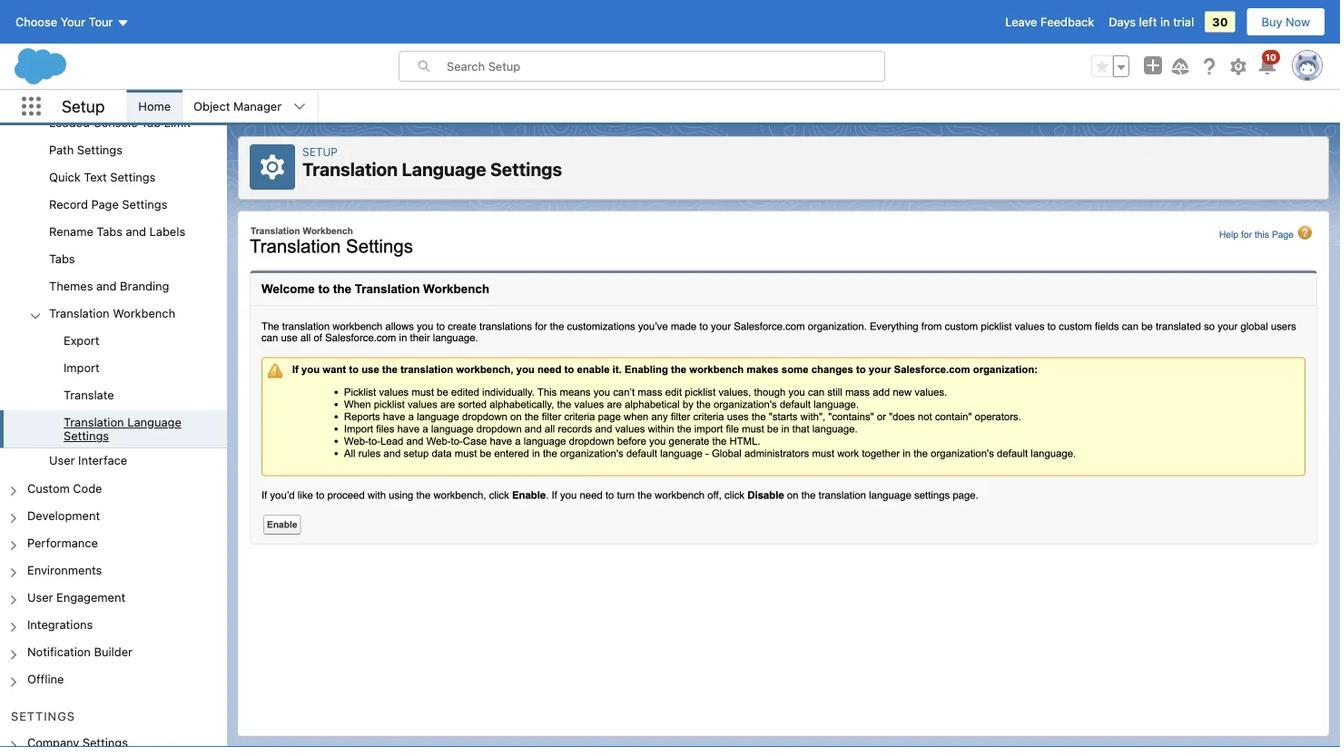 Task type: vqa. For each thing, say whether or not it's contained in the screenshot.
Record
yes



Task type: locate. For each thing, give the bounding box(es) containing it.
1 horizontal spatial and
[[126, 224, 146, 238]]

language inside setup translation language settings
[[402, 158, 486, 180]]

export
[[64, 334, 99, 347]]

user for user engagement
[[27, 590, 53, 604]]

export link
[[64, 334, 99, 350]]

setup link
[[302, 145, 338, 158]]

manager
[[233, 99, 282, 113]]

tabs
[[97, 224, 123, 238], [49, 252, 75, 265]]

custom code
[[27, 481, 102, 495]]

tab
[[141, 115, 161, 129]]

offline
[[27, 672, 64, 686]]

Search Setup text field
[[447, 52, 885, 81]]

setup inside setup translation language settings
[[302, 145, 338, 158]]

import link
[[64, 361, 100, 377]]

30
[[1213, 15, 1228, 29]]

user for user interface
[[49, 454, 75, 467]]

0 horizontal spatial tabs
[[49, 252, 75, 265]]

language
[[402, 158, 486, 180], [127, 416, 181, 429]]

translation down setup link
[[302, 158, 398, 180]]

home
[[138, 99, 171, 113]]

in
[[1161, 15, 1170, 29]]

translate
[[64, 388, 114, 402]]

performance link
[[27, 536, 98, 552]]

record page settings link
[[49, 197, 167, 214]]

0 vertical spatial translation
[[302, 158, 398, 180]]

1 vertical spatial user
[[27, 590, 53, 604]]

rename
[[49, 224, 93, 238]]

user engagement
[[27, 590, 125, 604]]

setup for setup translation language settings
[[302, 145, 338, 158]]

1 vertical spatial language
[[127, 416, 181, 429]]

import
[[64, 361, 100, 375]]

settings
[[77, 142, 123, 156], [490, 158, 562, 180], [110, 170, 156, 183], [122, 197, 167, 211], [64, 429, 109, 443], [11, 709, 75, 723]]

now
[[1286, 15, 1310, 29]]

record page settings
[[49, 197, 167, 211]]

user up 'custom code'
[[49, 454, 75, 467]]

quick text settings
[[49, 170, 156, 183]]

1 horizontal spatial setup
[[302, 145, 338, 158]]

tabs down record page settings link
[[97, 224, 123, 238]]

setup for setup
[[62, 96, 105, 116]]

0 horizontal spatial language
[[127, 416, 181, 429]]

tour
[[89, 15, 113, 29]]

object
[[194, 99, 230, 113]]

and
[[126, 224, 146, 238], [96, 279, 117, 293]]

translate link
[[64, 388, 114, 405]]

group
[[0, 0, 227, 476], [1092, 55, 1130, 77], [0, 328, 227, 448]]

feedback
[[1041, 15, 1095, 29]]

path settings link
[[49, 142, 123, 159]]

choose your tour
[[15, 15, 113, 29]]

1 vertical spatial translation
[[49, 306, 110, 320]]

page
[[91, 197, 119, 211]]

quick text settings link
[[49, 170, 156, 186]]

translation
[[302, 158, 398, 180], [49, 306, 110, 320], [64, 416, 124, 429]]

translation language settings link
[[64, 416, 227, 443]]

themes and branding
[[49, 279, 169, 293]]

translation up export
[[49, 306, 110, 320]]

limit
[[164, 115, 191, 129]]

builder
[[94, 645, 133, 659]]

rename tabs and labels
[[49, 224, 185, 238]]

notification builder
[[27, 645, 133, 659]]

environments
[[27, 563, 102, 577]]

translation inside translation language settings
[[64, 416, 124, 429]]

0 vertical spatial user
[[49, 454, 75, 467]]

user
[[49, 454, 75, 467], [27, 590, 53, 604]]

your
[[61, 15, 85, 29]]

buy
[[1262, 15, 1283, 29]]

0 vertical spatial tabs
[[97, 224, 123, 238]]

settings inside setup translation language settings
[[490, 158, 562, 180]]

tabs up themes
[[49, 252, 75, 265]]

and up translation workbench
[[96, 279, 117, 293]]

loaded console tab limit
[[49, 115, 191, 129]]

translation inside setup translation language settings
[[302, 158, 398, 180]]

and left labels
[[126, 224, 146, 238]]

1 horizontal spatial language
[[402, 158, 486, 180]]

language inside translation language settings
[[127, 416, 181, 429]]

setup
[[62, 96, 105, 116], [302, 145, 338, 158]]

1 vertical spatial setup
[[302, 145, 338, 158]]

translation workbench
[[49, 306, 175, 320]]

0 vertical spatial language
[[402, 158, 486, 180]]

user up integrations on the left bottom of page
[[27, 590, 53, 604]]

2 vertical spatial translation
[[64, 416, 124, 429]]

translation language settings
[[64, 416, 181, 443]]

tabs link
[[49, 252, 75, 268]]

user interface
[[49, 454, 127, 467]]

1 vertical spatial and
[[96, 279, 117, 293]]

translation down translate link
[[64, 416, 124, 429]]

0 vertical spatial setup
[[62, 96, 105, 116]]

translation workbench link
[[49, 306, 175, 323]]

notification
[[27, 645, 91, 659]]

console
[[93, 115, 138, 129]]

0 horizontal spatial setup
[[62, 96, 105, 116]]

translation for translation language settings
[[64, 416, 124, 429]]



Task type: describe. For each thing, give the bounding box(es) containing it.
choose
[[15, 15, 57, 29]]

days
[[1109, 15, 1136, 29]]

path settings
[[49, 142, 123, 156]]

path
[[49, 142, 74, 156]]

0 vertical spatial and
[[126, 224, 146, 238]]

record
[[49, 197, 88, 211]]

quick
[[49, 170, 81, 183]]

10 button
[[1257, 50, 1281, 77]]

buy now
[[1262, 15, 1310, 29]]

development
[[27, 508, 100, 522]]

loaded console tab limit link
[[49, 115, 191, 132]]

loaded
[[49, 115, 90, 129]]

environments link
[[27, 563, 102, 579]]

code
[[73, 481, 102, 495]]

buy now button
[[1246, 7, 1326, 36]]

translation language settings tree item
[[0, 410, 227, 448]]

days left in trial
[[1109, 15, 1194, 29]]

object manager link
[[183, 90, 293, 123]]

themes
[[49, 279, 93, 293]]

group containing loaded console tab limit
[[0, 0, 227, 476]]

rename tabs and labels link
[[49, 224, 185, 241]]

development link
[[27, 508, 100, 525]]

1 vertical spatial tabs
[[49, 252, 75, 265]]

leave feedback
[[1006, 15, 1095, 29]]

workbench
[[113, 306, 175, 320]]

translation for translation workbench
[[49, 306, 110, 320]]

group containing export
[[0, 328, 227, 448]]

left
[[1139, 15, 1157, 29]]

object manager
[[194, 99, 282, 113]]

text
[[84, 170, 107, 183]]

custom
[[27, 481, 70, 495]]

setup translation language settings
[[302, 145, 562, 180]]

notification builder link
[[27, 645, 133, 661]]

leave
[[1006, 15, 1038, 29]]

trial
[[1174, 15, 1194, 29]]

engagement
[[56, 590, 125, 604]]

leave feedback link
[[1006, 15, 1095, 29]]

user engagement link
[[27, 590, 125, 607]]

branding
[[120, 279, 169, 293]]

settings inside translation language settings
[[64, 429, 109, 443]]

1 horizontal spatial tabs
[[97, 224, 123, 238]]

0 horizontal spatial and
[[96, 279, 117, 293]]

custom code link
[[27, 481, 102, 498]]

interface
[[78, 454, 127, 467]]

offline link
[[27, 672, 64, 689]]

10
[[1266, 52, 1277, 62]]

labels
[[149, 224, 185, 238]]

integrations link
[[27, 618, 93, 634]]

choose your tour button
[[15, 7, 130, 36]]

user interface link
[[49, 454, 127, 470]]

integrations
[[27, 618, 93, 631]]

translation workbench tree item
[[0, 301, 227, 448]]

performance
[[27, 536, 98, 549]]

home link
[[127, 90, 182, 123]]

themes and branding link
[[49, 279, 169, 295]]



